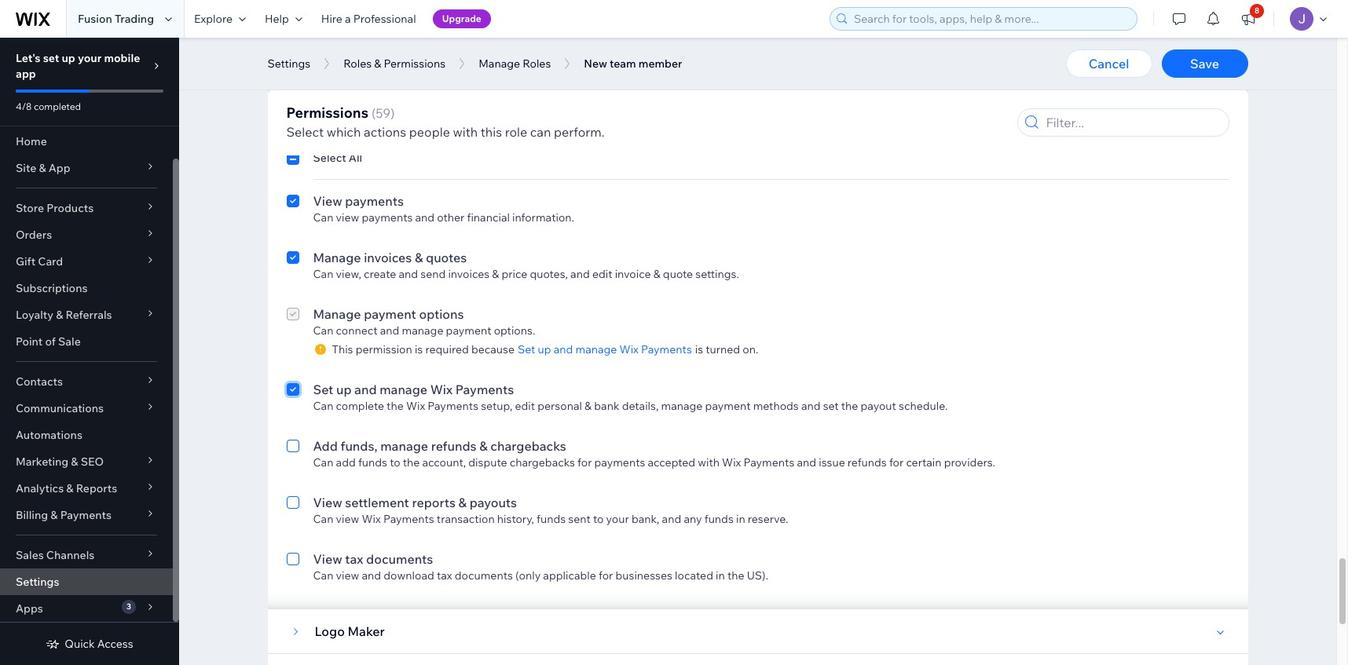 Task type: vqa. For each thing, say whether or not it's contained in the screenshot.


Task type: describe. For each thing, give the bounding box(es) containing it.
& inside marketing & seo popup button
[[71, 455, 78, 469]]

details,
[[622, 399, 659, 413]]

payouts
[[470, 495, 517, 511]]

59
[[376, 105, 391, 121]]

1 horizontal spatial funds
[[537, 512, 566, 527]]

the inside view tax documents can view and download tax documents (only applicable for businesses located in the us).
[[728, 569, 745, 583]]

us).
[[747, 569, 769, 583]]

this permission is required because set up and manage wix payments is turned on.
[[332, 343, 759, 357]]

0 vertical spatial payments
[[345, 193, 404, 209]]

8 button
[[1232, 0, 1266, 38]]

all
[[362, 52, 373, 66]]

certain
[[907, 456, 942, 470]]

can inside manage invoices & quotes can view, create and send invoices & price quotes, and edit invoice & quote settings.
[[313, 267, 334, 281]]

help button
[[255, 0, 312, 38]]

roles & permissions
[[344, 57, 446, 71]]

manage payment options can connect and manage payment options.
[[313, 307, 536, 338]]

can inside view settlement reports & payouts can view wix payments transaction history, funds sent to your bank, and any funds in reserve.
[[313, 512, 334, 527]]

analytics inside view site analytics can view all site analytics and statistics.
[[372, 35, 427, 50]]

home
[[16, 134, 47, 149]]

set inside let's set up your mobile app
[[43, 51, 59, 65]]

new team member button
[[576, 52, 690, 75]]

store products button
[[0, 195, 173, 222]]

with inside permissions ( 59 ) select which actions people with this role can perform.
[[453, 124, 478, 140]]

loyalty & referrals button
[[0, 302, 173, 329]]

set inside set up and manage wix payments can complete the wix payments setup, edit personal & bank details, manage payment methods and set the payout schedule.
[[313, 382, 334, 398]]

site & app button
[[0, 155, 173, 182]]

4/8 completed
[[16, 101, 81, 112]]

& inside site & app dropdown button
[[39, 161, 46, 175]]

add
[[336, 456, 356, 470]]

can inside view payments can view payments and other financial information.
[[313, 211, 334, 225]]

payments up which
[[315, 107, 373, 123]]

)
[[391, 105, 395, 121]]

hire
[[321, 12, 343, 26]]

1 vertical spatial payments
[[362, 211, 413, 225]]

and inside add funds, manage refunds & chargebacks can add funds to the account, dispute chargebacks for payments accepted with wix payments and issue refunds for certain providers.
[[797, 456, 817, 470]]

view for view tax documents
[[313, 552, 342, 567]]

0 vertical spatial tax
[[345, 552, 363, 567]]

a
[[345, 12, 351, 26]]

0 vertical spatial set
[[518, 343, 536, 357]]

funds inside add funds, manage refunds & chargebacks can add funds to the account, dispute chargebacks for payments accepted with wix payments and issue refunds for certain providers.
[[358, 456, 387, 470]]

app
[[16, 67, 36, 81]]

1 vertical spatial select
[[313, 151, 346, 165]]

& up send
[[415, 250, 423, 266]]

manage inside manage payment options can connect and manage payment options.
[[402, 324, 444, 338]]

add
[[313, 439, 338, 454]]

marketing
[[16, 455, 69, 469]]

fusion trading
[[78, 12, 154, 26]]

financial
[[467, 211, 510, 225]]

create
[[364, 267, 396, 281]]

account,
[[422, 456, 466, 470]]

loyalty
[[16, 308, 53, 322]]

wix inside view settlement reports & payouts can view wix payments transaction history, funds sent to your bank, and any funds in reserve.
[[362, 512, 381, 527]]

0 horizontal spatial for
[[578, 456, 592, 470]]

other
[[437, 211, 465, 225]]

2 is from the left
[[695, 343, 704, 357]]

view settlement reports & payouts can view wix payments transaction history, funds sent to your bank, and any funds in reserve.
[[313, 495, 789, 527]]

setup,
[[481, 399, 513, 413]]

& inside analytics & reports popup button
[[66, 482, 74, 496]]

view for view settlement reports & payouts
[[313, 495, 342, 511]]

payments inside view settlement reports & payouts can view wix payments transaction history, funds sent to your bank, and any funds in reserve.
[[384, 512, 434, 527]]

fusion
[[78, 12, 112, 26]]

this
[[481, 124, 502, 140]]

maker
[[348, 624, 385, 640]]

edit inside set up and manage wix payments can complete the wix payments setup, edit personal & bank details, manage payment methods and set the payout schedule.
[[515, 399, 535, 413]]

businesses
[[616, 569, 673, 583]]

help
[[265, 12, 289, 26]]

and inside manage payment options can connect and manage payment options.
[[380, 324, 400, 338]]

subscriptions
[[16, 281, 88, 296]]

automations link
[[0, 422, 173, 449]]

billing & payments
[[16, 509, 112, 523]]

site & app
[[16, 161, 70, 175]]

1 vertical spatial up
[[538, 343, 551, 357]]

statistics.
[[466, 52, 515, 66]]

sales
[[16, 549, 44, 563]]

payments left setup,
[[428, 399, 479, 413]]

edit inside manage invoices & quotes can view, create and send invoices & price quotes, and edit invoice & quote settings.
[[593, 267, 613, 281]]

1 vertical spatial documents
[[455, 569, 513, 583]]

orders
[[16, 228, 52, 242]]

& inside roles & permissions button
[[374, 57, 381, 71]]

the inside add funds, manage refunds & chargebacks can add funds to the account, dispute chargebacks for payments accepted with wix payments and issue refunds for certain providers.
[[403, 456, 420, 470]]

and inside view payments can view payments and other financial information.
[[415, 211, 435, 225]]

marketing & seo
[[16, 455, 104, 469]]

hire a professional link
[[312, 0, 426, 38]]

all
[[349, 151, 362, 165]]

quotes,
[[530, 267, 568, 281]]

1 horizontal spatial payment
[[446, 324, 492, 338]]

let's
[[16, 51, 41, 65]]

roles inside button
[[523, 57, 551, 71]]

payments left the turned
[[641, 343, 692, 357]]

card
[[38, 255, 63, 269]]

gift
[[16, 255, 35, 269]]

store
[[16, 201, 44, 215]]

set up and manage wix payments can complete the wix payments setup, edit personal & bank details, manage payment methods and set the payout schedule.
[[313, 382, 948, 413]]

reserve.
[[748, 512, 789, 527]]

completed
[[34, 101, 81, 112]]

access
[[97, 637, 133, 652]]

communications
[[16, 402, 104, 416]]

perform.
[[554, 124, 605, 140]]

(
[[372, 105, 376, 121]]

view inside view site analytics can view all site analytics and statistics.
[[336, 52, 359, 66]]

up inside set up and manage wix payments can complete the wix payments setup, edit personal & bank details, manage payment methods and set the payout schedule.
[[336, 382, 352, 398]]

store products
[[16, 201, 94, 215]]

cancel
[[1089, 56, 1130, 72]]

schedule.
[[899, 399, 948, 413]]

for inside view tax documents can view and download tax documents (only applicable for businesses located in the us).
[[599, 569, 613, 583]]

2 horizontal spatial for
[[890, 456, 904, 470]]

sales channels button
[[0, 542, 173, 569]]

app
[[49, 161, 70, 175]]

& inside set up and manage wix payments can complete the wix payments setup, edit personal & bank details, manage payment methods and set the payout schedule.
[[585, 399, 592, 413]]

& inside view settlement reports & payouts can view wix payments transaction history, funds sent to your bank, and any funds in reserve.
[[459, 495, 467, 511]]

view inside view payments can view payments and other financial information.
[[336, 211, 359, 225]]

8
[[1255, 6, 1260, 16]]

permissions ( 59 ) select which actions people with this role can perform.
[[286, 104, 605, 140]]

required
[[426, 343, 469, 357]]

view,
[[336, 267, 361, 281]]

subscriptions link
[[0, 275, 173, 302]]

the right complete
[[387, 399, 404, 413]]

because
[[472, 343, 515, 357]]

& inside add funds, manage refunds & chargebacks can add funds to the account, dispute chargebacks for payments accepted with wix payments and issue refunds for certain providers.
[[480, 439, 488, 454]]

referrals
[[66, 308, 112, 322]]

trading
[[115, 12, 154, 26]]

can inside manage payment options can connect and manage payment options.
[[313, 324, 334, 338]]

and up complete
[[355, 382, 377, 398]]

manage for invoices
[[313, 250, 361, 266]]

site
[[376, 52, 394, 66]]

can inside set up and manage wix payments can complete the wix payments setup, edit personal & bank details, manage payment methods and set the payout schedule.
[[313, 399, 334, 413]]

seo
[[81, 455, 104, 469]]

& inside loyalty & referrals popup button
[[56, 308, 63, 322]]

sidebar element
[[0, 38, 179, 666]]

explore
[[194, 12, 233, 26]]

0 horizontal spatial payment
[[364, 307, 416, 322]]

wix up set up and manage wix payments can complete the wix payments setup, edit personal & bank details, manage payment methods and set the payout schedule.
[[620, 343, 639, 357]]

the left payout
[[842, 399, 859, 413]]

to inside add funds, manage refunds & chargebacks can add funds to the account, dispute chargebacks for payments accepted with wix payments and issue refunds for certain providers.
[[390, 456, 401, 470]]

marketing & seo button
[[0, 449, 173, 476]]

cancel button
[[1066, 50, 1153, 78]]

& right (
[[376, 107, 385, 123]]

site inside view site analytics can view all site analytics and statistics.
[[345, 35, 369, 50]]



Task type: locate. For each thing, give the bounding box(es) containing it.
0 horizontal spatial edit
[[515, 399, 535, 413]]

price
[[502, 267, 528, 281]]

1 vertical spatial your
[[606, 512, 629, 527]]

quick access
[[65, 637, 133, 652]]

payments up setup,
[[456, 382, 514, 398]]

view inside view settlement reports & payouts can view wix payments transaction history, funds sent to your bank, and any funds in reserve.
[[313, 495, 342, 511]]

view down hire
[[313, 35, 342, 50]]

0 vertical spatial edit
[[593, 267, 613, 281]]

for left certain
[[890, 456, 904, 470]]

1 horizontal spatial invoices
[[448, 267, 490, 281]]

permission
[[356, 343, 412, 357]]

0 vertical spatial up
[[62, 51, 75, 65]]

4/8
[[16, 101, 32, 112]]

1 horizontal spatial analytics
[[372, 35, 427, 50]]

manage invoices & quotes can view, create and send invoices & price quotes, and edit invoice & quote settings.
[[313, 250, 740, 281]]

payment up required
[[446, 324, 492, 338]]

0 vertical spatial payment
[[364, 307, 416, 322]]

payments down all
[[345, 193, 404, 209]]

& right all
[[374, 57, 381, 71]]

in inside view tax documents can view and download tax documents (only applicable for businesses located in the us).
[[716, 569, 725, 583]]

chargebacks up view settlement reports & payouts can view wix payments transaction history, funds sent to your bank, and any funds in reserve.
[[510, 456, 575, 470]]

and right methods
[[802, 399, 821, 413]]

view down the settlement
[[336, 512, 359, 527]]

2 vertical spatial manage
[[313, 307, 361, 322]]

8 can from the top
[[313, 569, 334, 583]]

set down options.
[[518, 343, 536, 357]]

0 horizontal spatial documents
[[366, 552, 433, 567]]

3 can from the top
[[313, 267, 334, 281]]

your left bank,
[[606, 512, 629, 527]]

home link
[[0, 128, 173, 155]]

0 horizontal spatial with
[[453, 124, 478, 140]]

wix inside add funds, manage refunds & chargebacks can add funds to the account, dispute chargebacks for payments accepted with wix payments and issue refunds for certain providers.
[[722, 456, 741, 470]]

view down the select all
[[313, 193, 342, 209]]

transaction
[[437, 512, 495, 527]]

& left price
[[492, 267, 499, 281]]

1 vertical spatial permissions
[[286, 104, 369, 122]]

wix right complete
[[406, 399, 425, 413]]

1 horizontal spatial your
[[606, 512, 629, 527]]

set right let's
[[43, 51, 59, 65]]

1 vertical spatial with
[[698, 456, 720, 470]]

products
[[47, 201, 94, 215]]

analytics & reports button
[[0, 476, 173, 502]]

up right because
[[538, 343, 551, 357]]

0 vertical spatial to
[[390, 456, 401, 470]]

1 horizontal spatial for
[[599, 569, 613, 583]]

1 vertical spatial settings
[[16, 575, 59, 589]]

your inside view settlement reports & payouts can view wix payments transaction history, funds sent to your bank, and any funds in reserve.
[[606, 512, 629, 527]]

2 view from the top
[[336, 211, 359, 225]]

set
[[43, 51, 59, 65], [823, 399, 839, 413]]

1 vertical spatial payment
[[446, 324, 492, 338]]

with right accepted
[[698, 456, 720, 470]]

view inside view settlement reports & payouts can view wix payments transaction history, funds sent to your bank, and any funds in reserve.
[[336, 512, 359, 527]]

2 vertical spatial payments
[[595, 456, 646, 470]]

payments
[[345, 193, 404, 209], [362, 211, 413, 225], [595, 456, 646, 470]]

download
[[384, 569, 434, 583]]

analytics down marketing
[[16, 482, 64, 496]]

can inside view tax documents can view and download tax documents (only applicable for businesses located in the us).
[[313, 569, 334, 583]]

and
[[445, 52, 464, 66], [415, 211, 435, 225], [399, 267, 418, 281], [571, 267, 590, 281], [380, 324, 400, 338], [554, 343, 573, 357], [355, 382, 377, 398], [802, 399, 821, 413], [797, 456, 817, 470], [662, 512, 682, 527], [362, 569, 381, 583]]

2 roles from the left
[[523, 57, 551, 71]]

quick access button
[[46, 637, 133, 652]]

2 vertical spatial up
[[336, 382, 352, 398]]

site up all
[[345, 35, 369, 50]]

up
[[62, 51, 75, 65], [538, 343, 551, 357], [336, 382, 352, 398]]

0 horizontal spatial invoices
[[364, 250, 412, 266]]

funds down funds, on the left
[[358, 456, 387, 470]]

view
[[313, 35, 342, 50], [313, 193, 342, 209], [313, 495, 342, 511], [313, 552, 342, 567]]

personal
[[538, 399, 582, 413]]

invoices down quotes
[[448, 267, 490, 281]]

wix down required
[[430, 382, 453, 398]]

settings inside settings button
[[268, 57, 311, 71]]

1 vertical spatial manage
[[313, 250, 361, 266]]

can inside view site analytics can view all site analytics and statistics.
[[313, 52, 334, 66]]

send
[[421, 267, 446, 281]]

0 vertical spatial in
[[736, 512, 746, 527]]

permissions
[[384, 57, 446, 71], [286, 104, 369, 122]]

and up personal
[[554, 343, 573, 357]]

can
[[313, 52, 334, 66], [313, 211, 334, 225], [313, 267, 334, 281], [313, 324, 334, 338], [313, 399, 334, 413], [313, 456, 334, 470], [313, 512, 334, 527], [313, 569, 334, 583]]

& inside billing & payments dropdown button
[[51, 509, 58, 523]]

funds left sent
[[537, 512, 566, 527]]

site down home
[[16, 161, 36, 175]]

manage inside add funds, manage refunds & chargebacks can add funds to the account, dispute chargebacks for payments accepted with wix payments and issue refunds for certain providers.
[[381, 439, 428, 454]]

view inside view tax documents can view and download tax documents (only applicable for businesses located in the us).
[[313, 552, 342, 567]]

1 horizontal spatial site
[[345, 35, 369, 50]]

2 can from the top
[[313, 211, 334, 225]]

permissions inside button
[[384, 57, 446, 71]]

view for view site analytics
[[313, 35, 342, 50]]

with inside add funds, manage refunds & chargebacks can add funds to the account, dispute chargebacks for payments accepted with wix payments and issue refunds for certain providers.
[[698, 456, 720, 470]]

wix right accepted
[[722, 456, 741, 470]]

&
[[374, 57, 381, 71], [376, 107, 385, 123], [39, 161, 46, 175], [415, 250, 423, 266], [492, 267, 499, 281], [654, 267, 661, 281], [56, 308, 63, 322], [585, 399, 592, 413], [480, 439, 488, 454], [71, 455, 78, 469], [66, 482, 74, 496], [459, 495, 467, 511], [51, 509, 58, 523]]

1 horizontal spatial edit
[[593, 267, 613, 281]]

dispute
[[469, 456, 507, 470]]

1 horizontal spatial in
[[736, 512, 746, 527]]

of
[[45, 335, 56, 349]]

select inside permissions ( 59 ) select which actions people with this role can perform.
[[286, 124, 324, 140]]

and left the any
[[662, 512, 682, 527]]

in inside view settlement reports & payouts can view wix payments transaction history, funds sent to your bank, and any funds in reserve.
[[736, 512, 746, 527]]

1 view from the top
[[336, 52, 359, 66]]

documents
[[366, 552, 433, 567], [455, 569, 513, 583]]

1 vertical spatial set
[[823, 399, 839, 413]]

manage up bank at the left bottom of page
[[576, 343, 617, 357]]

documents up download
[[366, 552, 433, 567]]

& left app
[[39, 161, 46, 175]]

7 can from the top
[[313, 512, 334, 527]]

analytics & reports
[[16, 482, 117, 496]]

0 horizontal spatial settings
[[16, 575, 59, 589]]

and up permission
[[380, 324, 400, 338]]

gift card
[[16, 255, 63, 269]]

for right applicable
[[599, 569, 613, 583]]

to
[[390, 456, 401, 470], [593, 512, 604, 527]]

2 vertical spatial payment
[[705, 399, 751, 413]]

4 view from the top
[[336, 569, 359, 583]]

settings for settings link
[[16, 575, 59, 589]]

1 horizontal spatial with
[[698, 456, 720, 470]]

settings for settings button
[[268, 57, 311, 71]]

1 vertical spatial tax
[[437, 569, 452, 583]]

1 horizontal spatial set
[[518, 343, 536, 357]]

0 horizontal spatial set
[[313, 382, 334, 398]]

payments inside add funds, manage refunds & chargebacks can add funds to the account, dispute chargebacks for payments accepted with wix payments and issue refunds for certain providers.
[[744, 456, 795, 470]]

0 horizontal spatial to
[[390, 456, 401, 470]]

edit right setup,
[[515, 399, 535, 413]]

0 horizontal spatial tax
[[345, 552, 363, 567]]

5 can from the top
[[313, 399, 334, 413]]

1 horizontal spatial refunds
[[848, 456, 887, 470]]

0 vertical spatial refunds
[[431, 439, 477, 454]]

view inside view payments can view payments and other financial information.
[[313, 193, 342, 209]]

0 vertical spatial select
[[286, 124, 324, 140]]

view up 'logo maker'
[[336, 569, 359, 583]]

information.
[[513, 211, 575, 225]]

1 horizontal spatial documents
[[455, 569, 513, 583]]

1 vertical spatial analytics
[[16, 482, 64, 496]]

this
[[332, 343, 353, 357]]

0 vertical spatial analytics
[[372, 35, 427, 50]]

3 view from the top
[[336, 512, 359, 527]]

0 horizontal spatial analytics
[[16, 482, 64, 496]]

contacts button
[[0, 369, 173, 395]]

invoices up create
[[364, 250, 412, 266]]

analytics inside popup button
[[16, 482, 64, 496]]

0 horizontal spatial up
[[62, 51, 75, 65]]

1 vertical spatial chargebacks
[[510, 456, 575, 470]]

0 horizontal spatial your
[[78, 51, 102, 65]]

in left "reserve."
[[736, 512, 746, 527]]

point of sale link
[[0, 329, 173, 355]]

and right the analytics
[[445, 52, 464, 66]]

your inside let's set up your mobile app
[[78, 51, 102, 65]]

0 vertical spatial documents
[[366, 552, 433, 567]]

1 vertical spatial set
[[313, 382, 334, 398]]

manage for payment
[[313, 307, 361, 322]]

0 horizontal spatial in
[[716, 569, 725, 583]]

billing
[[16, 509, 48, 523]]

reports
[[412, 495, 456, 511]]

1 can from the top
[[313, 52, 334, 66]]

0 horizontal spatial roles
[[344, 57, 372, 71]]

None checkbox
[[286, 192, 299, 225], [286, 248, 299, 281], [286, 305, 299, 357], [286, 380, 299, 413], [286, 494, 299, 527], [286, 192, 299, 225], [286, 248, 299, 281], [286, 305, 299, 357], [286, 380, 299, 413], [286, 494, 299, 527]]

communications button
[[0, 395, 173, 422]]

2 horizontal spatial funds
[[705, 512, 734, 527]]

refunds right the issue
[[848, 456, 887, 470]]

edit
[[593, 267, 613, 281], [515, 399, 535, 413]]

settings down help "button"
[[268, 57, 311, 71]]

and inside view site analytics can view all site analytics and statistics.
[[445, 52, 464, 66]]

gift card button
[[0, 248, 173, 275]]

view left all
[[336, 52, 359, 66]]

set inside set up and manage wix payments can complete the wix payments setup, edit personal & bank details, manage payment methods and set the payout schedule.
[[823, 399, 839, 413]]

complete
[[336, 399, 384, 413]]

and left download
[[362, 569, 381, 583]]

to right sent
[[593, 512, 604, 527]]

refunds up 'account,'
[[431, 439, 477, 454]]

0 horizontal spatial is
[[415, 343, 423, 357]]

manage down options
[[402, 324, 444, 338]]

settings inside settings link
[[16, 575, 59, 589]]

payment left methods
[[705, 399, 751, 413]]

payments inside dropdown button
[[60, 509, 112, 523]]

in right the located
[[716, 569, 725, 583]]

1 vertical spatial in
[[716, 569, 725, 583]]

manage inside manage invoices & quotes can view, create and send invoices & price quotes, and edit invoice & quote settings.
[[313, 250, 361, 266]]

bank,
[[632, 512, 660, 527]]

upgrade
[[442, 13, 482, 24]]

apps
[[16, 602, 43, 616]]

quotes
[[426, 250, 467, 266]]

member
[[639, 57, 683, 71]]

billing & payments button
[[0, 502, 173, 529]]

to inside view settlement reports & payouts can view wix payments transaction history, funds sent to your bank, and any funds in reserve.
[[593, 512, 604, 527]]

0 vertical spatial set
[[43, 51, 59, 65]]

4 view from the top
[[313, 552, 342, 567]]

0 vertical spatial with
[[453, 124, 478, 140]]

& left 'seo'
[[71, 455, 78, 469]]

team
[[610, 57, 636, 71]]

set down this at left
[[313, 382, 334, 398]]

new team member
[[584, 57, 683, 71]]

is left the turned
[[695, 343, 704, 357]]

view inside view site analytics can view all site analytics and statistics.
[[313, 35, 342, 50]]

payment up permission
[[364, 307, 416, 322]]

Search for tools, apps, help & more... field
[[850, 8, 1133, 30]]

select all
[[313, 151, 362, 165]]

which
[[327, 124, 361, 140]]

1 horizontal spatial up
[[336, 382, 352, 398]]

(only
[[516, 569, 541, 583]]

for up sent
[[578, 456, 592, 470]]

with left this
[[453, 124, 478, 140]]

payments up "reserve."
[[744, 456, 795, 470]]

Filter... field
[[1042, 109, 1224, 136]]

and right quotes, at the left top
[[571, 267, 590, 281]]

documents left the (only
[[455, 569, 513, 583]]

automations
[[16, 428, 82, 443]]

1 vertical spatial site
[[16, 161, 36, 175]]

mobile
[[104, 51, 140, 65]]

view down add
[[313, 495, 342, 511]]

& left quote at the top of page
[[654, 267, 661, 281]]

sent
[[569, 512, 591, 527]]

reports
[[76, 482, 117, 496]]

manage for roles
[[479, 57, 520, 71]]

permissions inside permissions ( 59 ) select which actions people with this role can perform.
[[286, 104, 369, 122]]

up inside let's set up your mobile app
[[62, 51, 75, 65]]

tax
[[345, 552, 363, 567], [437, 569, 452, 583]]

0 vertical spatial chargebacks
[[491, 439, 567, 454]]

finances
[[387, 107, 440, 123]]

quick
[[65, 637, 95, 652]]

3 view from the top
[[313, 495, 342, 511]]

the left 'account,'
[[403, 456, 420, 470]]

4 can from the top
[[313, 324, 334, 338]]

quote
[[663, 267, 693, 281]]

funds right the any
[[705, 512, 734, 527]]

edit left invoice
[[593, 267, 613, 281]]

settings down sales
[[16, 575, 59, 589]]

can inside add funds, manage refunds & chargebacks can add funds to the account, dispute chargebacks for payments accepted with wix payments and issue refunds for certain providers.
[[313, 456, 334, 470]]

set up and manage wix payments button
[[515, 343, 695, 357]]

roles left site
[[344, 57, 372, 71]]

1 horizontal spatial to
[[593, 512, 604, 527]]

1 is from the left
[[415, 343, 423, 357]]

manage down upgrade button
[[479, 57, 520, 71]]

add funds, manage refunds & chargebacks can add funds to the account, dispute chargebacks for payments accepted with wix payments and issue refunds for certain providers.
[[313, 439, 996, 470]]

payments down reports
[[384, 512, 434, 527]]

payments left accepted
[[595, 456, 646, 470]]

methods
[[753, 399, 799, 413]]

payments down analytics & reports popup button
[[60, 509, 112, 523]]

view up logo
[[313, 552, 342, 567]]

roles inside button
[[344, 57, 372, 71]]

1 vertical spatial edit
[[515, 399, 535, 413]]

0 horizontal spatial refunds
[[431, 439, 477, 454]]

chargebacks up dispute
[[491, 439, 567, 454]]

bank
[[594, 399, 620, 413]]

payment inside set up and manage wix payments can complete the wix payments setup, edit personal & bank details, manage payment methods and set the payout schedule.
[[705, 399, 751, 413]]

1 roles from the left
[[344, 57, 372, 71]]

and inside view tax documents can view and download tax documents (only applicable for businesses located in the us).
[[362, 569, 381, 583]]

manage right details, on the left bottom of page
[[661, 399, 703, 413]]

options.
[[494, 324, 536, 338]]

history,
[[497, 512, 534, 527]]

set left payout
[[823, 399, 839, 413]]

manage up view,
[[313, 250, 361, 266]]

and left other
[[415, 211, 435, 225]]

payments inside add funds, manage refunds & chargebacks can add funds to the account, dispute chargebacks for payments accepted with wix payments and issue refunds for certain providers.
[[595, 456, 646, 470]]

and inside view settlement reports & payouts can view wix payments transaction history, funds sent to your bank, and any funds in reserve.
[[662, 512, 682, 527]]

your left mobile
[[78, 51, 102, 65]]

& up dispute
[[480, 439, 488, 454]]

issue
[[819, 456, 846, 470]]

wix down the settlement
[[362, 512, 381, 527]]

3
[[127, 602, 131, 612]]

analytics up roles & permissions button
[[372, 35, 427, 50]]

0 vertical spatial site
[[345, 35, 369, 50]]

0 horizontal spatial site
[[16, 161, 36, 175]]

manage up connect on the left of page
[[313, 307, 361, 322]]

0 horizontal spatial permissions
[[286, 104, 369, 122]]

0 horizontal spatial set
[[43, 51, 59, 65]]

1 vertical spatial to
[[593, 512, 604, 527]]

& left bank at the left bottom of page
[[585, 399, 592, 413]]

0 horizontal spatial funds
[[358, 456, 387, 470]]

select left all
[[313, 151, 346, 165]]

view up view,
[[336, 211, 359, 225]]

0 vertical spatial your
[[78, 51, 102, 65]]

view inside view tax documents can view and download tax documents (only applicable for businesses located in the us).
[[336, 569, 359, 583]]

& up transaction
[[459, 495, 467, 511]]

invoices
[[364, 250, 412, 266], [448, 267, 490, 281]]

2 view from the top
[[313, 193, 342, 209]]

the left us). at the bottom right of page
[[728, 569, 745, 583]]

1 horizontal spatial tax
[[437, 569, 452, 583]]

1 view from the top
[[313, 35, 342, 50]]

6 can from the top
[[313, 456, 334, 470]]

2 horizontal spatial up
[[538, 343, 551, 357]]

1 horizontal spatial permissions
[[384, 57, 446, 71]]

1 horizontal spatial settings
[[268, 57, 311, 71]]

1 horizontal spatial roles
[[523, 57, 551, 71]]

roles
[[344, 57, 372, 71], [523, 57, 551, 71]]

manage up 'account,'
[[381, 439, 428, 454]]

up up complete
[[336, 382, 352, 398]]

None checkbox
[[286, 33, 299, 66], [286, 151, 299, 170], [286, 437, 299, 470], [286, 550, 299, 583], [286, 33, 299, 66], [286, 151, 299, 170], [286, 437, 299, 470], [286, 550, 299, 583]]

0 vertical spatial invoices
[[364, 250, 412, 266]]

1 horizontal spatial is
[[695, 343, 704, 357]]

settings button
[[260, 52, 318, 75]]

1 vertical spatial refunds
[[848, 456, 887, 470]]

manage inside manage payment options can connect and manage payment options.
[[313, 307, 361, 322]]

manage down permission
[[380, 382, 428, 398]]

contacts
[[16, 375, 63, 389]]

and left send
[[399, 267, 418, 281]]

manage inside button
[[479, 57, 520, 71]]

payout
[[861, 399, 897, 413]]

tax right download
[[437, 569, 452, 583]]

upgrade button
[[433, 9, 491, 28]]

1 horizontal spatial set
[[823, 399, 839, 413]]

roles right statistics.
[[523, 57, 551, 71]]

funds
[[358, 456, 387, 470], [537, 512, 566, 527], [705, 512, 734, 527]]

view for view payments
[[313, 193, 342, 209]]

is down manage payment options can connect and manage payment options.
[[415, 343, 423, 357]]

0 vertical spatial permissions
[[384, 57, 446, 71]]

0 vertical spatial manage
[[479, 57, 520, 71]]

1 vertical spatial invoices
[[448, 267, 490, 281]]

and left the issue
[[797, 456, 817, 470]]

& left reports
[[66, 482, 74, 496]]

2 horizontal spatial payment
[[705, 399, 751, 413]]

site inside dropdown button
[[16, 161, 36, 175]]

tax down the settlement
[[345, 552, 363, 567]]

0 vertical spatial settings
[[268, 57, 311, 71]]

connect
[[336, 324, 378, 338]]

sales channels
[[16, 549, 95, 563]]



